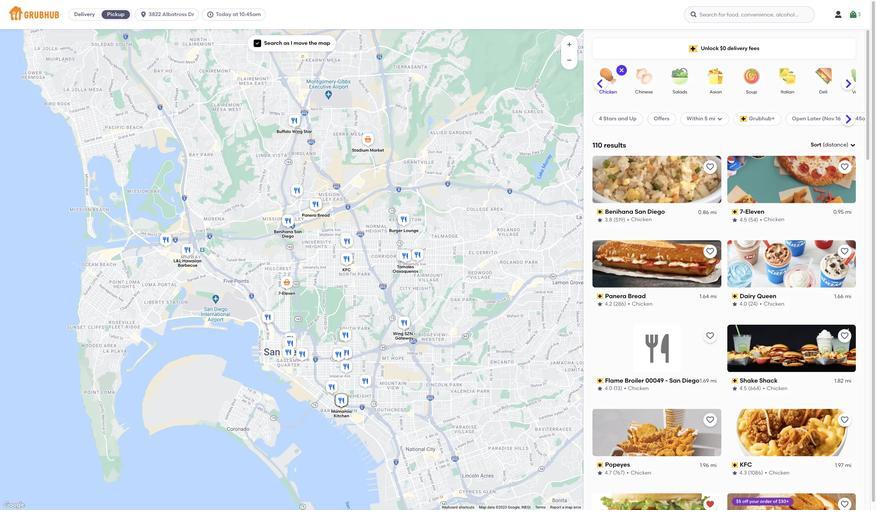 Task type: locate. For each thing, give the bounding box(es) containing it.
ali's chicken & waffles image
[[283, 331, 298, 348]]

4.0 down 'dairy'
[[740, 301, 747, 307]]

queen
[[757, 292, 777, 300]]

chicken for broiler
[[628, 385, 649, 392]]

mi right 1.66
[[845, 293, 852, 300]]

tamales
[[397, 264, 414, 269]]

italian
[[781, 89, 795, 95]]

benihana up (519)
[[605, 208, 633, 215]]

- right 00049 in the right bottom of the page
[[666, 377, 668, 384]]

2 4.5 from the top
[[740, 385, 747, 392]]

gateway
[[395, 336, 414, 341]]

0 horizontal spatial map
[[319, 40, 330, 46]]

star icon image left 4.5 (54) at right top
[[732, 217, 738, 223]]

• for broiler
[[624, 385, 626, 392]]

0 vertical spatial 4.5
[[740, 217, 747, 223]]

wing left szn
[[393, 331, 404, 336]]

4.0 (24)
[[740, 301, 758, 307]]

$5
[[736, 499, 741, 504]]

2 horizontal spatial san
[[670, 377, 681, 384]]

buffalo wing star
[[277, 129, 312, 134]]

the
[[309, 40, 317, 46]]

0 horizontal spatial wing
[[292, 129, 303, 134]]

dairy
[[740, 292, 756, 300]]

1 vertical spatial at
[[842, 116, 848, 122]]

benihana up l&l hawaiian barbecue tamales oaxaquenos on the bottom left of the page
[[274, 229, 293, 234]]

wing szn - gateway image
[[397, 315, 412, 332]]

• for san
[[627, 217, 629, 223]]

jack in the box image
[[395, 248, 410, 264]]

of
[[773, 499, 778, 504]]

panera
[[302, 213, 317, 218], [605, 292, 627, 300]]

within
[[687, 116, 704, 122]]

mi right 1.64
[[711, 293, 717, 300]]

0 vertical spatial map
[[319, 40, 330, 46]]

chinese
[[635, 89, 653, 95]]

0 horizontal spatial san
[[294, 229, 302, 234]]

0 horizontal spatial diego
[[282, 234, 294, 239]]

chicken down queen
[[764, 301, 785, 307]]

1 vertical spatial eleven
[[282, 291, 295, 296]]

• right (286) at the right
[[628, 301, 630, 307]]

2 vertical spatial san
[[670, 377, 681, 384]]

sort
[[811, 142, 822, 148]]

san inside burger lounge benihana san diego
[[294, 229, 302, 234]]

save this restaurant image for queen
[[840, 247, 849, 256]]

0 horizontal spatial 7-
[[279, 291, 282, 296]]

stadium market
[[352, 148, 384, 153]]

7-eleven up (54)
[[740, 208, 765, 215]]

lounge
[[404, 228, 419, 233]]

chicken down broiler
[[628, 385, 649, 392]]

4.5 for 7-
[[740, 217, 747, 223]]

0 horizontal spatial 7-eleven
[[279, 291, 295, 296]]

1 vertical spatial diego
[[282, 234, 294, 239]]

0 vertical spatial bread
[[318, 213, 330, 218]]

4.2 (286)
[[605, 301, 626, 307]]

1 horizontal spatial panera bread
[[605, 292, 646, 300]]

save this restaurant button for eleven
[[838, 160, 852, 174]]

star icon image left 4.0 (13)
[[597, 386, 603, 392]]

• chicken down broiler
[[624, 385, 649, 392]]

deli
[[820, 89, 828, 95]]

grubhub plus flag logo image
[[689, 45, 698, 52], [740, 116, 748, 122]]

star icon image left 3.8
[[597, 217, 603, 223]]

4.7 (767)
[[605, 470, 625, 476]]

map right a
[[565, 505, 573, 509]]

0 horizontal spatial eleven
[[282, 291, 295, 296]]

0 horizontal spatial 4.0
[[605, 385, 613, 392]]

star icon image for panera
[[597, 301, 603, 307]]

4.0
[[740, 301, 747, 307], [605, 385, 613, 392]]

4.0 left (13)
[[605, 385, 613, 392]]

3822 albatross dr button
[[135, 9, 202, 21]]

4.0 for dairy queen
[[740, 301, 747, 307]]

1 vertical spatial 4.5
[[740, 385, 747, 392]]

chicken right (767)
[[631, 470, 652, 476]]

panera right benihana san diego image
[[302, 213, 317, 218]]

None field
[[811, 141, 856, 149]]

kfc image
[[339, 251, 354, 268]]

grubhub plus flag logo image left unlock
[[689, 45, 698, 52]]

dr
[[188, 11, 194, 18]]

1 horizontal spatial map
[[565, 505, 573, 509]]

search
[[264, 40, 282, 46]]

0 horizontal spatial grubhub plus flag logo image
[[689, 45, 698, 52]]

chicken down shack at the right of page
[[767, 385, 788, 392]]

seoulcal chicken image
[[334, 393, 349, 409]]

1 vertical spatial 4.0
[[605, 385, 613, 392]]

italian image
[[775, 68, 801, 84]]

chicken down benihana san diego
[[631, 217, 652, 223]]

• right (24)
[[760, 301, 762, 307]]

benihana san diego logo image
[[593, 156, 721, 203]]

subscription pass image for 7-
[[732, 209, 739, 215]]

star icon image left 4.0 (24)
[[732, 301, 738, 307]]

mi right 5
[[709, 116, 716, 122]]

giorgino's image
[[338, 328, 353, 344]]

today at 10:45am
[[216, 11, 261, 18]]

1 horizontal spatial san
[[635, 208, 646, 215]]

4.5 (54)
[[740, 217, 758, 223]]

4.5 left (54)
[[740, 217, 747, 223]]

keyboard
[[442, 505, 458, 509]]

• right (664)
[[763, 385, 765, 392]]

0 vertical spatial 7-
[[740, 208, 745, 215]]

• chicken right (286) at the right
[[628, 301, 653, 307]]

mi right the 1.97
[[845, 462, 852, 469]]

kfc
[[343, 268, 351, 272], [740, 461, 752, 468]]

save this restaurant image for flame broiler 00049 - san diego
[[706, 331, 715, 340]]

shake
[[740, 377, 758, 384]]

star icon image left '4.7'
[[597, 470, 603, 476]]

chicken right (1086)
[[769, 470, 790, 476]]

0 vertical spatial wing
[[292, 129, 303, 134]]

kfc up '4.3'
[[740, 461, 752, 468]]

today at 10:45am button
[[202, 9, 269, 21]]

svg image inside today at 10:45am button
[[207, 11, 214, 18]]

4.5 down the shake
[[740, 385, 747, 392]]

svg image for today at 10:45am
[[207, 11, 214, 18]]

svg image inside "field"
[[850, 142, 856, 148]]

• chicken for bread
[[628, 301, 653, 307]]

eleven up (54)
[[745, 208, 765, 215]]

mi right 1.82
[[845, 378, 852, 384]]

0 horizontal spatial bread
[[318, 213, 330, 218]]

star icon image for flame
[[597, 386, 603, 392]]

4.7
[[605, 470, 612, 476]]

7-eleven down l&l hawaiian barbecue tamales oaxaquenos on the bottom left of the page
[[279, 291, 295, 296]]

1 horizontal spatial at
[[842, 116, 848, 122]]

svg image for search as i move the map
[[255, 41, 260, 46]]

kfc down sonic drive-in icon
[[343, 268, 351, 272]]

diego left 1.69
[[682, 377, 700, 384]]

at right 16
[[842, 116, 848, 122]]

• right (1086)
[[765, 470, 767, 476]]

0.86 mi
[[699, 209, 717, 215]]

7- inside "map" "region"
[[279, 291, 282, 296]]

chicken image
[[595, 68, 621, 84]]

(664)
[[748, 385, 761, 392]]

- right szn
[[414, 331, 416, 336]]

eleven down l&l hawaiian barbecue tamales oaxaquenos on the bottom left of the page
[[282, 291, 295, 296]]

map right the
[[319, 40, 330, 46]]

san up l&l hawaiian barbecue tamales oaxaquenos on the bottom left of the page
[[294, 229, 302, 234]]

1 vertical spatial benihana
[[274, 229, 293, 234]]

mi right 1.69
[[711, 378, 717, 384]]

svg image
[[849, 10, 858, 19], [207, 11, 214, 18], [255, 41, 260, 46], [717, 116, 723, 122], [850, 142, 856, 148]]

subscription pass image
[[732, 378, 739, 383]]

panera bread up (286) at the right
[[605, 292, 646, 300]]

1 horizontal spatial 7-eleven
[[740, 208, 765, 215]]

proceed to check
[[832, 260, 876, 267]]

mi right the 0.95
[[845, 209, 852, 215]]

1 vertical spatial panera
[[605, 292, 627, 300]]

keyboard shortcuts
[[442, 505, 475, 509]]

stars
[[604, 116, 617, 122]]

1 horizontal spatial 4.0
[[740, 301, 747, 307]]

subscription pass image for benihana
[[597, 209, 604, 215]]

1 horizontal spatial bread
[[628, 292, 646, 300]]

diego down benihana san diego image
[[282, 234, 294, 239]]

subscription pass image
[[597, 209, 604, 215], [732, 209, 739, 215], [597, 294, 604, 299], [732, 294, 739, 299], [597, 378, 604, 383], [597, 463, 604, 468], [732, 463, 739, 468]]

panera up 4.2 (286)
[[605, 292, 627, 300]]

star icon image
[[597, 217, 603, 223], [732, 217, 738, 223], [597, 301, 603, 307], [732, 301, 738, 307], [597, 386, 603, 392], [732, 386, 738, 392], [597, 470, 603, 476], [732, 470, 738, 476]]

1 vertical spatial 7-eleven
[[279, 291, 295, 296]]

7-
[[740, 208, 745, 215], [279, 291, 282, 296]]

7- down l&l hawaiian barbecue tamales oaxaquenos on the bottom left of the page
[[279, 291, 282, 296]]

1 horizontal spatial eleven
[[745, 208, 765, 215]]

burger lounge image
[[397, 212, 411, 228]]

offers
[[654, 116, 670, 122]]

vegan image
[[846, 68, 873, 84]]

1 vertical spatial wing
[[393, 331, 404, 336]]

panera bread right benihana san diego image
[[302, 213, 330, 218]]

1 vertical spatial san
[[294, 229, 302, 234]]

main navigation navigation
[[0, 0, 871, 29]]

chicken for san
[[631, 217, 652, 223]]

0 vertical spatial at
[[233, 11, 238, 18]]

1 horizontal spatial kfc
[[740, 461, 752, 468]]

soup image
[[739, 68, 765, 84]]

star icon image left '4.2'
[[597, 301, 603, 307]]

carnitas y mariscos las morelianas image
[[339, 359, 354, 375]]

at right today
[[233, 11, 238, 18]]

flame
[[605, 377, 624, 384]]

1 vertical spatial 7-
[[279, 291, 282, 296]]

$30+
[[779, 499, 789, 504]]

• right (13)
[[624, 385, 626, 392]]

asian image
[[703, 68, 729, 84]]

0 vertical spatial benihana
[[605, 208, 633, 215]]

1 horizontal spatial diego
[[648, 208, 665, 215]]

7- up 4.5 (54) at right top
[[740, 208, 745, 215]]

1.64
[[700, 293, 709, 300]]

(24)
[[749, 301, 758, 307]]

1 horizontal spatial panera
[[605, 292, 627, 300]]

save this restaurant button for broiler
[[704, 329, 717, 343]]

0 vertical spatial -
[[414, 331, 416, 336]]

)
[[847, 142, 849, 148]]

salads
[[673, 89, 688, 95]]

mi right the 0.86
[[711, 209, 717, 215]]

0 vertical spatial kfc
[[343, 268, 351, 272]]

shake shack image
[[260, 310, 275, 326]]

0 vertical spatial eleven
[[745, 208, 765, 215]]

save this restaurant image
[[840, 162, 849, 171], [706, 247, 715, 256], [840, 247, 849, 256], [840, 331, 849, 340], [706, 416, 715, 425]]

bird-n-bun: fried chicken sandwiches image
[[334, 393, 349, 409]]

0 vertical spatial panera bread
[[302, 213, 330, 218]]

pickup button
[[100, 9, 132, 21]]

(
[[823, 142, 825, 148]]

0 vertical spatial grubhub plus flag logo image
[[689, 45, 698, 52]]

panera bread
[[302, 213, 330, 218], [605, 292, 646, 300]]

deli image
[[811, 68, 837, 84]]

the pho shop image
[[158, 232, 173, 249]]

• chicken down queen
[[760, 301, 785, 307]]

save this restaurant image
[[706, 162, 715, 171], [706, 331, 715, 340], [840, 416, 849, 425], [840, 500, 849, 509]]

10:45am
[[239, 11, 261, 18]]

mi for broiler
[[711, 378, 717, 384]]

1.82 mi
[[835, 378, 852, 384]]

results
[[604, 141, 626, 149]]

save this restaurant button for shack
[[838, 329, 852, 343]]

4.5 for shake
[[740, 385, 747, 392]]

• chicken right (54)
[[760, 217, 785, 223]]

soup
[[746, 89, 757, 95]]

frytality loaded fries image
[[334, 393, 349, 409]]

sort ( distance )
[[811, 142, 849, 148]]

• right (54)
[[760, 217, 762, 223]]

(767)
[[613, 470, 625, 476]]

1 horizontal spatial 7-
[[740, 208, 745, 215]]

save this restaurant image for shack
[[840, 331, 849, 340]]

4
[[599, 116, 602, 122]]

unlock
[[701, 45, 719, 52]]

0 vertical spatial panera
[[302, 213, 317, 218]]

the melt - gaslamp, san diego image
[[281, 345, 296, 361]]

• right (519)
[[627, 217, 629, 223]]

shake shack logo image
[[727, 325, 856, 372]]

chicken right (286) at the right
[[632, 301, 653, 307]]

burger
[[389, 228, 403, 233]]

0 horizontal spatial panera bread
[[302, 213, 330, 218]]

0 horizontal spatial benihana
[[274, 229, 293, 234]]

order
[[760, 499, 772, 504]]

1 vertical spatial grubhub plus flag logo image
[[740, 116, 748, 122]]

wing inside wing szn - gateway
[[393, 331, 404, 336]]

•
[[627, 217, 629, 223], [760, 217, 762, 223], [628, 301, 630, 307], [760, 301, 762, 307], [624, 385, 626, 392], [763, 385, 765, 392], [627, 470, 629, 476], [765, 470, 767, 476]]

move
[[294, 40, 308, 46]]

0 horizontal spatial -
[[414, 331, 416, 336]]

san down benihana san diego logo
[[635, 208, 646, 215]]

at inside today at 10:45am button
[[233, 11, 238, 18]]

svg image
[[834, 10, 843, 19], [140, 11, 147, 18], [690, 11, 698, 18], [619, 67, 625, 73]]

0 horizontal spatial at
[[233, 11, 238, 18]]

0 horizontal spatial panera
[[302, 213, 317, 218]]

none field containing sort
[[811, 141, 856, 149]]

0 vertical spatial diego
[[648, 208, 665, 215]]

san right 00049 in the right bottom of the page
[[670, 377, 681, 384]]

popeyes image
[[339, 232, 354, 248]]

wing left star
[[292, 129, 303, 134]]

keyboard shortcuts button
[[442, 505, 475, 510]]

1.69 mi
[[700, 378, 717, 384]]

2 vertical spatial diego
[[682, 377, 700, 384]]

star icon image down subscription pass image
[[732, 386, 738, 392]]

1 4.5 from the top
[[740, 217, 747, 223]]

antojitos mexicanos del tepeyac image
[[358, 374, 373, 390]]

chilakillers image
[[334, 393, 349, 409]]

4.2
[[605, 301, 612, 307]]

0 vertical spatial 4.0
[[740, 301, 747, 307]]

as
[[284, 40, 290, 46]]

1 horizontal spatial grubhub plus flag logo image
[[740, 116, 748, 122]]

benihana san diego
[[605, 208, 665, 215]]

3.8 (519)
[[605, 217, 625, 223]]

-
[[414, 331, 416, 336], [666, 377, 668, 384]]

1 horizontal spatial wing
[[393, 331, 404, 336]]

report a map error
[[550, 505, 582, 509]]

craft meals image
[[283, 336, 298, 352]]

ali's chicken & waffles image
[[410, 247, 425, 264]]

0 vertical spatial san
[[635, 208, 646, 215]]

• chicken right (767)
[[627, 470, 652, 476]]

4.3 (1086)
[[740, 470, 763, 476]]

1.66 mi
[[835, 293, 852, 300]]

7-eleven inside "map" "region"
[[279, 291, 295, 296]]

eleven inside "map" "region"
[[282, 291, 295, 296]]

save this restaurant button
[[704, 160, 717, 174], [838, 160, 852, 174], [704, 245, 717, 258], [838, 245, 852, 258], [704, 329, 717, 343], [838, 329, 852, 343], [704, 413, 717, 427], [838, 413, 852, 427], [838, 498, 852, 510]]

grubhub plus flag logo image left grubhub+
[[740, 116, 748, 122]]

burger lounge benihana san diego
[[274, 228, 419, 239]]

svg image inside 3 button
[[849, 10, 858, 19]]

1 horizontal spatial -
[[666, 377, 668, 384]]

diego down benihana san diego logo
[[648, 208, 665, 215]]

mi
[[709, 116, 716, 122], [711, 209, 717, 215], [845, 209, 852, 215], [711, 293, 717, 300], [845, 293, 852, 300], [711, 378, 717, 384], [845, 378, 852, 384], [711, 462, 717, 469], [845, 462, 852, 469]]

©2023
[[496, 505, 507, 509]]

save this restaurant image for kfc
[[840, 416, 849, 425]]

0 horizontal spatial kfc
[[343, 268, 351, 272]]

• chicken down benihana san diego
[[627, 217, 652, 223]]

sonic drive-in logo image
[[593, 493, 721, 510]]

park blvd express image
[[295, 347, 310, 363]]

within 5 mi
[[687, 116, 716, 122]]

star icon image for dairy
[[732, 301, 738, 307]]

kitchen
[[334, 413, 349, 418]]

• chicken down shack at the right of page
[[763, 385, 788, 392]]

0 vertical spatial 7-eleven
[[740, 208, 765, 215]]

1 horizontal spatial benihana
[[605, 208, 633, 215]]

szn
[[405, 331, 413, 336]]

1 vertical spatial bread
[[628, 292, 646, 300]]

chicken right (54)
[[764, 217, 785, 223]]

7-eleven
[[740, 208, 765, 215], [279, 291, 295, 296]]

7 eleven image
[[280, 275, 294, 291]]

delivery button
[[69, 9, 100, 21]]

wing
[[292, 129, 303, 134], [393, 331, 404, 336]]



Task type: vqa. For each thing, say whether or not it's contained in the screenshot.


Task type: describe. For each thing, give the bounding box(es) containing it.
to
[[855, 260, 860, 267]]

map region
[[0, 23, 675, 510]]

proceed to check button
[[809, 257, 876, 270]]

flame broiler 00049 - san diego
[[605, 377, 700, 384]]

save this restaurant button for queen
[[838, 245, 852, 258]]

• for bread
[[628, 301, 630, 307]]

subscription pass image for flame
[[597, 378, 604, 383]]

1 vertical spatial panera bread
[[605, 292, 646, 300]]

star icon image for shake
[[732, 386, 738, 392]]

bread inside "map" "region"
[[318, 213, 330, 218]]

subscription pass image for dairy
[[732, 294, 739, 299]]

diego inside burger lounge benihana san diego
[[282, 234, 294, 239]]

mi right 1.96
[[711, 462, 717, 469]]

mi for bread
[[711, 293, 717, 300]]

buffalo
[[277, 129, 291, 134]]

mi for san
[[711, 209, 717, 215]]

stadium
[[352, 148, 369, 153]]

benihana san diego image
[[281, 213, 296, 230]]

chicken for queen
[[764, 301, 785, 307]]

panera bread inside "map" "region"
[[302, 213, 330, 218]]

delivery
[[74, 11, 95, 18]]

star icon image for 7-
[[732, 217, 738, 223]]

110
[[593, 141, 603, 149]]

flame broiler 00049 - san diego image
[[290, 183, 305, 199]]

subscription pass image for panera
[[597, 294, 604, 299]]

5
[[705, 116, 708, 122]]

dairy queen logo image
[[727, 240, 856, 288]]

hot thang! nashville hot chicken image
[[334, 393, 349, 409]]

(519)
[[614, 217, 625, 223]]

la cocina de rosita image
[[331, 347, 346, 363]]

panera bread logo image
[[593, 240, 721, 288]]

star
[[304, 129, 312, 134]]

i
[[291, 40, 292, 46]]

• chicken for san
[[627, 217, 652, 223]]

google image
[[2, 500, 27, 510]]

buffalo wing star image
[[287, 113, 302, 129]]

1.96
[[700, 462, 709, 469]]

l&l hawaiian barbecue logo image
[[727, 493, 856, 510]]

• right (767)
[[627, 470, 629, 476]]

mamamia kitchen
[[331, 409, 352, 418]]

110 results
[[593, 141, 626, 149]]

• for shack
[[763, 385, 765, 392]]

1.82
[[835, 378, 844, 384]]

star icon image left '4.3'
[[732, 470, 738, 476]]

data
[[487, 505, 495, 509]]

dairy queen
[[740, 292, 777, 300]]

1.97
[[835, 462, 844, 469]]

4.5 (664)
[[740, 385, 761, 392]]

chicken for eleven
[[764, 217, 785, 223]]

3822
[[149, 11, 161, 18]]

chicken for bread
[[632, 301, 653, 307]]

3822 albatross dr
[[149, 11, 194, 18]]

Search for food, convenience, alcohol... search field
[[684, 6, 815, 23]]

• for queen
[[760, 301, 762, 307]]

1 vertical spatial -
[[666, 377, 668, 384]]

shortcuts
[[459, 505, 475, 509]]

l&l
[[174, 258, 181, 263]]

grubhub plus flag logo image for unlock $0 delivery fees
[[689, 45, 698, 52]]

saved restaurant button
[[704, 498, 717, 510]]

open later (nov 16 at 10:45am)
[[792, 116, 873, 122]]

a
[[562, 505, 564, 509]]

mi for eleven
[[845, 209, 852, 215]]

hawaiian
[[182, 258, 202, 263]]

fareast asian fried chicken image
[[334, 393, 349, 409]]

check
[[861, 260, 876, 267]]

$0
[[720, 45, 726, 52]]

oaxaquenos
[[393, 269, 419, 274]]

rock steady jamaican restaurant image
[[339, 345, 354, 362]]

4.0 for flame broiler 00049 - san diego
[[605, 385, 613, 392]]

distance
[[825, 142, 847, 148]]

unlock $0 delivery fees
[[701, 45, 760, 52]]

dairy queen image
[[309, 197, 324, 213]]

flame broiler 00049 - san diego logo image
[[633, 325, 681, 372]]

barbecue
[[178, 263, 198, 268]]

save this restaurant image for benihana san diego
[[706, 162, 715, 171]]

(286)
[[614, 301, 626, 307]]

grubhub plus flag logo image for grubhub+
[[740, 116, 748, 122]]

mamamia kitchen image
[[334, 393, 349, 409]]

4.0 (13)
[[605, 385, 622, 392]]

and
[[618, 116, 628, 122]]

- inside wing szn - gateway
[[414, 331, 416, 336]]

shack
[[760, 377, 778, 384]]

el carrito restaurant image
[[324, 380, 339, 396]]

3.8
[[605, 217, 612, 223]]

vegan
[[853, 89, 867, 95]]

search as i move the map
[[264, 40, 330, 46]]

1 vertical spatial kfc
[[740, 461, 752, 468]]

mi for queen
[[845, 293, 852, 300]]

chinese image
[[631, 68, 657, 84]]

$5 off your order of $30+
[[736, 499, 789, 504]]

save this restaurant image for bread
[[706, 247, 715, 256]]

save this restaurant button for san
[[704, 160, 717, 174]]

great wall express image
[[281, 336, 296, 352]]

market
[[370, 148, 384, 153]]

broiler
[[625, 377, 644, 384]]

• chicken for shack
[[763, 385, 788, 392]]

svg image inside 3822 albatross dr button
[[140, 11, 147, 18]]

00049
[[646, 377, 664, 384]]

• for eleven
[[760, 217, 762, 223]]

up
[[629, 116, 637, 122]]

svg image for 3
[[849, 10, 858, 19]]

saved restaurant image
[[706, 500, 715, 509]]

(nov
[[822, 116, 835, 122]]

3 button
[[849, 8, 861, 21]]

plus icon image
[[566, 41, 573, 48]]

• chicken for queen
[[760, 301, 785, 307]]

star icon image for benihana
[[597, 217, 603, 223]]

benihana inside burger lounge benihana san diego
[[274, 229, 293, 234]]

off
[[743, 499, 749, 504]]

stadium market image
[[361, 132, 376, 148]]

kfc inside "map" "region"
[[343, 268, 351, 272]]

(13)
[[614, 385, 622, 392]]

mi for shack
[[845, 378, 852, 384]]

save this restaurant button for bread
[[704, 245, 717, 258]]

1 vertical spatial map
[[565, 505, 573, 509]]

minus icon image
[[566, 56, 573, 64]]

asian
[[710, 89, 722, 95]]

save this restaurant image for eleven
[[840, 162, 849, 171]]

tamales oaxaquenos image
[[398, 248, 413, 265]]

sonic drive-in image
[[340, 234, 355, 250]]

• chicken right (1086)
[[765, 470, 790, 476]]

0.95 mi
[[834, 209, 852, 215]]

popeyes logo image
[[593, 409, 721, 456]]

4.3
[[740, 470, 747, 476]]

terms link
[[535, 505, 546, 509]]

2 horizontal spatial diego
[[682, 377, 700, 384]]

l&l hawaiian barbecue tamales oaxaquenos
[[174, 258, 419, 274]]

panera inside "map" "region"
[[302, 213, 317, 218]]

panera bread image
[[308, 197, 323, 213]]

• chicken for broiler
[[624, 385, 649, 392]]

terms
[[535, 505, 546, 509]]

1.69
[[700, 378, 709, 384]]

(1086)
[[748, 470, 763, 476]]

salads image
[[667, 68, 693, 84]]

kfc logo image
[[727, 409, 856, 456]]

mamamia
[[331, 409, 352, 414]]

7-eleven logo image
[[727, 156, 856, 203]]

0.86
[[699, 209, 709, 215]]

later
[[808, 116, 821, 122]]

chicken for shack
[[767, 385, 788, 392]]

map data ©2023 google, inegi
[[479, 505, 531, 509]]

1.97 mi
[[835, 462, 852, 469]]

error
[[574, 505, 582, 509]]

report a map error link
[[550, 505, 582, 509]]

l&l hawaiian barbecue image
[[180, 242, 195, 259]]

1.66
[[835, 293, 844, 300]]

chicken down chicken image at the top right of page
[[600, 89, 617, 95]]

• chicken for eleven
[[760, 217, 785, 223]]



